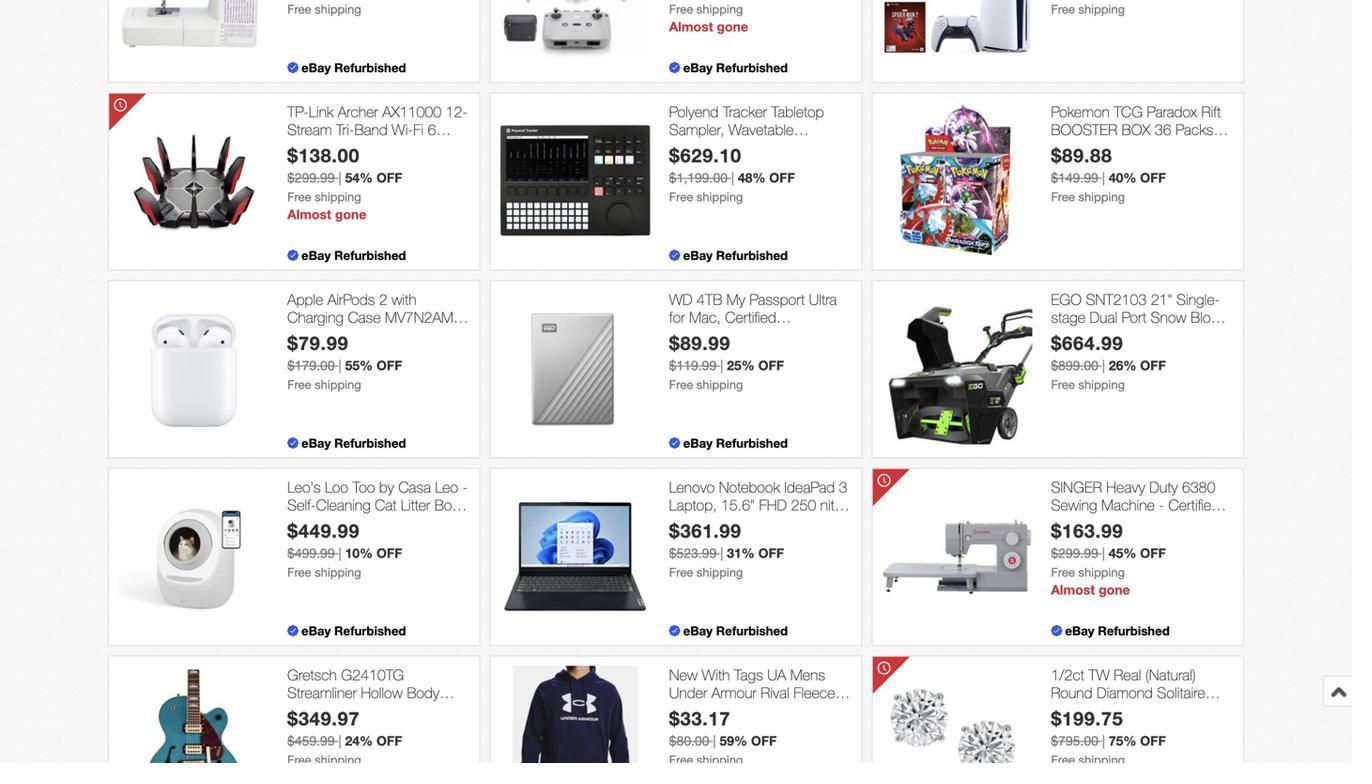 Task type: describe. For each thing, give the bounding box(es) containing it.
pokemon tcg paradox rift booster box 36 packs sealed new link
[[1051, 103, 1234, 157]]

ebay refurbished up "notebook"
[[683, 436, 788, 451]]

$89.99
[[669, 332, 731, 355]]

$499.99
[[287, 546, 335, 561]]

45%
[[1109, 546, 1137, 561]]

gretsch g2410tg streamliner hollow body single-cut with bigsby ocean turquoise
[[287, 666, 440, 738]]

ego snt2103 21" single- stage dual port snow blower kit w/ 2 7.5 ah charger link
[[1051, 291, 1234, 344]]

| for $664.99
[[1102, 358, 1105, 374]]

g2410tg
[[341, 666, 404, 684]]

body
[[407, 684, 440, 702]]

shipping for $89.99
[[697, 378, 743, 392]]

2 inside 'apple airpods 2 with charging case mv7n2am/a - white - excellent'
[[379, 291, 388, 308]]

shipping for $449.99
[[315, 566, 361, 580]]

leo's loo too by casa leo - self-cleaning cat litter box: certified refurbished
[[287, 478, 468, 532]]

$299.99 for $138.00
[[287, 170, 335, 186]]

rival
[[761, 684, 790, 702]]

litter
[[401, 496, 430, 514]]

6380
[[1182, 478, 1216, 496]]

almost for $163.99
[[1051, 582, 1095, 598]]

off for $449.99
[[377, 546, 402, 561]]

har...
[[669, 345, 703, 362]]

26%
[[1109, 358, 1137, 374]]

black
[[669, 157, 704, 175]]

2 free shipping from the left
[[1051, 2, 1125, 17]]

shipping for $629.10
[[697, 190, 743, 204]]

21"
[[1151, 291, 1173, 308]]

tabletop
[[771, 103, 824, 121]]

$79.99 $179.00 | 55% off free shipping
[[287, 332, 402, 392]]

nits,
[[821, 496, 846, 514]]

cleaning
[[316, 496, 371, 514]]

airpods
[[327, 291, 375, 308]]

off for $89.99
[[758, 358, 784, 374]]

refurbished inside singer heavy duty 6380 sewing machine - certified refurbished
[[1051, 514, 1126, 532]]

ebay up 1/2ct
[[1065, 623, 1095, 638]]

my
[[727, 291, 745, 308]]

mv7n2am/a
[[385, 309, 467, 326]]

new with tags ua mens under armour rival fleece sweatshirt jacket hoody link
[[669, 666, 852, 720]]

gone for $163.99
[[1099, 582, 1130, 598]]

gold
[[1051, 720, 1081, 738]]

refurbished inside wd 4tb my passport ultra for mac, certified refurbished portable external har...
[[669, 327, 744, 344]]

tp-
[[287, 103, 309, 121]]

ebay up apple
[[301, 248, 331, 263]]

sealed
[[1051, 139, 1095, 157]]

$795.00
[[1051, 734, 1099, 749]]

certified inside leo's loo too by casa leo - self-cleaning cat litter box: certified refurbished
[[287, 514, 339, 532]]

off for $163.99
[[1140, 546, 1166, 561]]

ua
[[767, 666, 786, 684]]

off for $138.00
[[377, 170, 402, 186]]

$33.17 $80.00 | 59% off
[[669, 708, 777, 749]]

shipping for $163.99
[[1079, 566, 1125, 580]]

fhd
[[759, 496, 787, 514]]

| for $629.10
[[731, 170, 734, 186]]

refurbished inside leo's loo too by casa leo - self-cleaning cat litter box: certified refurbished
[[343, 514, 418, 532]]

almost inside free shipping almost gone
[[669, 19, 713, 34]]

snow
[[1151, 309, 1187, 326]]

shipping inside free shipping almost gone
[[697, 2, 743, 17]]

shipping for $89.88
[[1079, 190, 1125, 204]]

$664.99
[[1051, 332, 1124, 355]]

mens
[[790, 666, 825, 684]]

55%
[[345, 358, 373, 374]]

round
[[1051, 684, 1093, 702]]

cut
[[331, 702, 353, 720]]

armour
[[712, 684, 757, 702]]

gone inside free shipping almost gone
[[717, 19, 748, 34]]

$629.10 $1,199.00 | 48% off free shipping
[[669, 144, 795, 204]]

ebay up polyend
[[683, 60, 713, 75]]

ax11000
[[383, 103, 442, 121]]

pokemon tcg paradox rift booster box 36 packs sealed new
[[1051, 103, 1221, 157]]

| for $33.17
[[713, 734, 716, 749]]

off for $664.99
[[1140, 358, 1166, 374]]

$349.97 $459.99 | 24% off
[[287, 708, 402, 749]]

real
[[1114, 666, 1141, 684]]

tri-
[[336, 121, 354, 139]]

$349.97
[[287, 708, 360, 730]]

(natural)
[[1146, 666, 1196, 684]]

14k
[[1153, 702, 1179, 720]]

| for $361.99
[[720, 546, 723, 561]]

$138.00 $299.99 | 54% off free shipping almost gone
[[287, 144, 402, 222]]

certified for $163.99
[[1169, 496, 1220, 514]]

passport
[[750, 291, 805, 308]]

off for $199.75
[[1140, 734, 1166, 749]]

white inside 'apple airpods 2 with charging case mv7n2am/a - white - excellent'
[[297, 327, 332, 344]]

free for $89.99
[[669, 378, 693, 392]]

2 inside ego snt2103 21" single- stage dual port snow blower kit w/ 2 7.5 ah charger
[[1091, 327, 1099, 344]]

25%
[[727, 358, 755, 374]]

refurbished up the archer
[[334, 60, 406, 75]]

10%
[[345, 546, 373, 561]]

packs
[[1176, 121, 1214, 139]]

| for $163.99
[[1102, 546, 1105, 561]]

$33.17
[[669, 708, 731, 730]]

leo's loo too by casa leo - self-cleaning cat litter box: certified refurbished link
[[287, 478, 470, 532]]

ah
[[1128, 327, 1145, 344]]

$449.99
[[287, 520, 360, 543]]

ebay up gretsch
[[301, 623, 331, 638]]

| for $138.00
[[339, 170, 341, 186]]

apple airpods 2 with charging case mv7n2am/a - white - excellent
[[287, 291, 467, 344]]

new with tags ua mens under armour rival fleece sweatshirt jacket hoody
[[669, 666, 835, 720]]

$89.99 $119.99 | 25% off free shipping
[[669, 332, 784, 392]]

bigsby
[[386, 702, 429, 720]]

3
[[839, 478, 848, 496]]

12-
[[446, 103, 468, 121]]

with inside 'apple airpods 2 with charging case mv7n2am/a - white - excellent'
[[392, 291, 417, 308]]

ebay up "link"
[[301, 60, 331, 75]]

new inside new with tags ua mens under armour rival fleece sweatshirt jacket hoody
[[669, 666, 698, 684]]

$149.99
[[1051, 170, 1099, 186]]

wi-
[[392, 121, 413, 139]]

solitaire
[[1157, 684, 1206, 702]]

sewing
[[1051, 496, 1097, 514]]

singer heavy duty 6380 sewing machine - certified refurbished link
[[1051, 478, 1234, 532]]

too
[[353, 478, 375, 496]]

jacket
[[739, 702, 780, 720]]

apple airpods 2 with charging case mv7n2am/a - white - excellent link
[[287, 291, 470, 344]]

ebay refurbished up airpods
[[301, 248, 406, 263]]

$664.99 $899.00 | 26% off free shipping
[[1051, 332, 1166, 392]]

$299.99 for $163.99
[[1051, 546, 1099, 561]]

$119.99
[[669, 358, 717, 374]]

almost for $138.00
[[287, 207, 331, 222]]

leo's
[[287, 478, 321, 496]]

gretsch
[[287, 666, 337, 684]]

streamliner
[[287, 684, 357, 702]]

ego
[[1051, 291, 1082, 308]]

fi
[[413, 121, 424, 139]]



Task type: locate. For each thing, give the bounding box(es) containing it.
0 horizontal spatial almost
[[287, 207, 331, 222]]

tcg
[[1114, 103, 1143, 121]]

refurbished down sewing
[[1051, 514, 1126, 532]]

white inside the 1/2ct tw real (natural) round diamond solitaire stud earrings in 14k white gold
[[1184, 702, 1219, 720]]

single- inside ego snt2103 21" single- stage dual port snow blower kit w/ 2 7.5 ah charger
[[1177, 291, 1220, 308]]

| inside $361.99 $523.99 | 31% off free shipping
[[720, 546, 723, 561]]

shipping inside $664.99 $899.00 | 26% off free shipping
[[1079, 378, 1125, 392]]

$523.99
[[669, 546, 717, 561]]

certified for $89.99
[[725, 309, 777, 326]]

off right 24%
[[377, 734, 402, 749]]

1 horizontal spatial free shipping
[[1051, 2, 1125, 17]]

ebay refurbished up tracker
[[683, 60, 788, 75]]

4tb
[[697, 291, 722, 308]]

0 horizontal spatial certified
[[287, 514, 339, 532]]

off inside $629.10 $1,199.00 | 48% off free shipping
[[769, 170, 795, 186]]

shipping inside $89.88 $149.99 | 40% off free shipping
[[1079, 190, 1125, 204]]

gretsch g2410tg streamliner hollow body single-cut with bigsby ocean turquoise link
[[287, 666, 470, 738]]

off right 40%
[[1140, 170, 1166, 186]]

new up under
[[669, 666, 698, 684]]

2 right w/
[[1091, 327, 1099, 344]]

off inside the $89.99 $119.99 | 25% off free shipping
[[758, 358, 784, 374]]

ebay up leo's
[[301, 436, 331, 451]]

refurbished up airpods
[[334, 248, 406, 263]]

off inside $138.00 $299.99 | 54% off free shipping almost gone
[[377, 170, 402, 186]]

$138.00
[[287, 144, 360, 167]]

$89.88
[[1051, 144, 1113, 167]]

0 horizontal spatial single-
[[287, 702, 331, 720]]

| left 48%
[[731, 170, 734, 186]]

0 vertical spatial $299.99
[[287, 170, 335, 186]]

free inside $79.99 $179.00 | 55% off free shipping
[[287, 378, 311, 392]]

31%
[[727, 546, 755, 561]]

almost up polyend
[[669, 19, 713, 34]]

1 vertical spatial 2
[[1091, 327, 1099, 344]]

2 vertical spatial almost
[[1051, 582, 1095, 598]]

single- up ocean
[[287, 702, 331, 720]]

by
[[379, 478, 394, 496]]

7.5
[[1103, 327, 1124, 344]]

0 vertical spatial gone
[[717, 19, 748, 34]]

off inside $349.97 $459.99 | 24% off
[[377, 734, 402, 749]]

free for $138.00
[[287, 190, 311, 204]]

kit
[[1051, 327, 1067, 344]]

0 horizontal spatial new
[[669, 666, 698, 684]]

off for $79.99
[[377, 358, 402, 374]]

$199.75
[[1051, 708, 1124, 730]]

$299.99
[[287, 170, 335, 186], [1051, 546, 1099, 561]]

ebay refurbished up tags
[[683, 623, 788, 638]]

refurbished down mac, on the top of page
[[669, 327, 744, 344]]

ebay refurbished
[[301, 60, 406, 75], [683, 60, 788, 75], [301, 248, 406, 263], [683, 248, 788, 263], [301, 436, 406, 451], [683, 436, 788, 451], [301, 623, 406, 638], [683, 623, 788, 638], [1065, 623, 1170, 638]]

free for $89.88
[[1051, 190, 1075, 204]]

refurbished up the real
[[1098, 623, 1170, 638]]

sweatshirt
[[669, 702, 735, 720]]

1 vertical spatial single-
[[287, 702, 331, 720]]

| left 40%
[[1102, 170, 1105, 186]]

ebay up 4tb
[[683, 248, 713, 263]]

0 vertical spatial 2
[[379, 291, 388, 308]]

| for $79.99
[[339, 358, 341, 374]]

shipping for $664.99
[[1079, 378, 1125, 392]]

gone inside $138.00 $299.99 | 54% off free shipping almost gone
[[335, 207, 366, 222]]

$459.99
[[287, 734, 335, 749]]

free inside free shipping almost gone
[[669, 2, 693, 17]]

free for $163.99
[[1051, 566, 1075, 580]]

shipping for $138.00
[[315, 190, 361, 204]]

charging
[[287, 309, 344, 326]]

off inside "$199.75 $795.00 | 75% off"
[[1140, 734, 1166, 749]]

free inside the $89.99 $119.99 | 25% off free shipping
[[669, 378, 693, 392]]

1 vertical spatial with
[[357, 702, 382, 720]]

| left 10% at the left bottom
[[339, 546, 341, 561]]

free inside $138.00 $299.99 | 54% off free shipping almost gone
[[287, 190, 311, 204]]

certified inside singer heavy duty 6380 sewing machine - certified refurbished
[[1169, 496, 1220, 514]]

off for $349.97
[[377, 734, 402, 749]]

shipping inside $629.10 $1,199.00 | 48% off free shipping
[[697, 190, 743, 204]]

refurbished up tags
[[716, 623, 788, 638]]

| left 26%
[[1102, 358, 1105, 374]]

$299.99 down $138.00
[[287, 170, 335, 186]]

free for $664.99
[[1051, 378, 1075, 392]]

0 horizontal spatial free shipping
[[287, 2, 361, 17]]

wd 4tb my passport ultra for mac, certified refurbished portable external har... link
[[669, 291, 852, 362]]

1 horizontal spatial $299.99
[[1051, 546, 1099, 561]]

new inside pokemon tcg paradox rift booster box 36 packs sealed new
[[1099, 139, 1127, 157]]

| inside $349.97 $459.99 | 24% off
[[339, 734, 341, 749]]

| left "59%"
[[713, 734, 716, 749]]

wd 4tb my passport ultra for mac, certified refurbished portable external har...
[[669, 291, 852, 362]]

external
[[804, 327, 852, 344]]

off down portable
[[758, 358, 784, 374]]

| inside $629.10 $1,199.00 | 48% off free shipping
[[731, 170, 734, 186]]

off inside $449.99 $499.99 | 10% off free shipping
[[377, 546, 402, 561]]

refurbished up g2410tg
[[334, 623, 406, 638]]

1 free shipping from the left
[[287, 2, 361, 17]]

for
[[669, 309, 685, 326]]

shipping for $361.99
[[697, 566, 743, 580]]

| inside "$199.75 $795.00 | 75% off"
[[1102, 734, 1105, 749]]

ebay refurbished up my
[[683, 248, 788, 263]]

2 horizontal spatial almost
[[1051, 582, 1095, 598]]

0 horizontal spatial gone
[[335, 207, 366, 222]]

free inside $163.99 $299.99 | 45% off free shipping almost gone
[[1051, 566, 1075, 580]]

stage
[[1051, 309, 1086, 326]]

tw
[[1089, 666, 1110, 684]]

40%
[[1109, 170, 1137, 186]]

| inside $33.17 $80.00 | 59% off
[[713, 734, 716, 749]]

$199.75 $795.00 | 75% off
[[1051, 708, 1166, 749]]

certified down 6380
[[1169, 496, 1220, 514]]

gone down '54%'
[[335, 207, 366, 222]]

| inside $89.88 $149.99 | 40% off free shipping
[[1102, 170, 1105, 186]]

2 vertical spatial gone
[[1099, 582, 1130, 598]]

512gb
[[766, 514, 812, 532]]

0 horizontal spatial 2
[[379, 291, 388, 308]]

off inside $664.99 $899.00 | 26% off free shipping
[[1140, 358, 1166, 374]]

off for $89.88
[[1140, 170, 1166, 186]]

off for $629.10
[[769, 170, 795, 186]]

apple
[[287, 291, 323, 308]]

shipping inside $449.99 $499.99 | 10% off free shipping
[[315, 566, 361, 580]]

0 vertical spatial white
[[297, 327, 332, 344]]

free for $79.99
[[287, 378, 311, 392]]

blower
[[1191, 309, 1234, 326]]

new down box
[[1099, 139, 1127, 157]]

15.6"
[[721, 496, 755, 514]]

shipping inside $361.99 $523.99 | 31% off free shipping
[[697, 566, 743, 580]]

2 horizontal spatial certified
[[1169, 496, 1220, 514]]

| inside $79.99 $179.00 | 55% off free shipping
[[339, 358, 341, 374]]

1 vertical spatial gone
[[335, 207, 366, 222]]

lenovo notebook ideapad 3 laptop, 15.6" fhd  250 nits, i3-1215u, gb, 512gb
[[669, 478, 848, 532]]

0 vertical spatial single-
[[1177, 291, 1220, 308]]

with up mv7n2am/a
[[392, 291, 417, 308]]

1 horizontal spatial certified
[[725, 309, 777, 326]]

1 vertical spatial white
[[1184, 702, 1219, 720]]

with up 'turquoise'
[[357, 702, 382, 720]]

refurbished up tracker
[[716, 60, 788, 75]]

with inside gretsch g2410tg streamliner hollow body single-cut with bigsby ocean turquoise
[[357, 702, 382, 720]]

$299.99 inside $138.00 $299.99 | 54% off free shipping almost gone
[[287, 170, 335, 186]]

refurbished up my
[[716, 248, 788, 263]]

off right "45%"
[[1140, 546, 1166, 561]]

gb,
[[737, 514, 762, 532]]

dual
[[1090, 309, 1118, 326]]

shipping for $79.99
[[315, 378, 361, 392]]

off right 10% at the left bottom
[[377, 546, 402, 561]]

1/2ct tw real (natural) round diamond solitaire stud earrings in 14k white gold link
[[1051, 666, 1234, 738]]

|
[[339, 170, 341, 186], [731, 170, 734, 186], [1102, 170, 1105, 186], [339, 358, 341, 374], [720, 358, 723, 374], [1102, 358, 1105, 374], [339, 546, 341, 561], [720, 546, 723, 561], [1102, 546, 1105, 561], [339, 734, 341, 749], [713, 734, 716, 749], [1102, 734, 1105, 749]]

off inside $79.99 $179.00 | 55% off free shipping
[[377, 358, 402, 374]]

2 up "case"
[[379, 291, 388, 308]]

ego snt2103 21" single- stage dual port snow blower kit w/ 2 7.5 ah charger
[[1051, 291, 1234, 344]]

off inside $163.99 $299.99 | 45% off free shipping almost gone
[[1140, 546, 1166, 561]]

refurbished up too at the bottom of page
[[334, 436, 406, 451]]

off inside $361.99 $523.99 | 31% off free shipping
[[758, 546, 784, 561]]

| for $89.88
[[1102, 170, 1105, 186]]

2 horizontal spatial gone
[[1099, 582, 1130, 598]]

lenovo notebook ideapad 3 laptop, 15.6" fhd  250 nits, i3-1215u, gb, 512gb link
[[669, 478, 852, 532]]

paradox
[[1147, 103, 1197, 121]]

off inside $89.88 $149.99 | 40% off free shipping
[[1140, 170, 1166, 186]]

$163.99
[[1051, 520, 1124, 543]]

almost down $138.00
[[287, 207, 331, 222]]

single- up blower
[[1177, 291, 1220, 308]]

1/2ct tw real (natural) round diamond solitaire stud earrings in 14k white gold
[[1051, 666, 1219, 738]]

single-
[[1177, 291, 1220, 308], [287, 702, 331, 720]]

0 horizontal spatial $299.99
[[287, 170, 335, 186]]

1 horizontal spatial single-
[[1177, 291, 1220, 308]]

1 horizontal spatial almost
[[669, 19, 713, 34]]

shipping inside $79.99 $179.00 | 55% off free shipping
[[315, 378, 361, 392]]

1/2ct
[[1051, 666, 1085, 684]]

free for $361.99
[[669, 566, 693, 580]]

0 vertical spatial with
[[392, 291, 417, 308]]

| left 55%
[[339, 358, 341, 374]]

i3-
[[669, 514, 685, 532]]

gone
[[717, 19, 748, 34], [335, 207, 366, 222], [1099, 582, 1130, 598]]

| inside $138.00 $299.99 | 54% off free shipping almost gone
[[339, 170, 341, 186]]

0 vertical spatial almost
[[669, 19, 713, 34]]

off right 55%
[[377, 358, 402, 374]]

shipping inside the $89.99 $119.99 | 25% off free shipping
[[697, 378, 743, 392]]

free inside $629.10 $1,199.00 | 48% off free shipping
[[669, 190, 693, 204]]

1 horizontal spatial gone
[[717, 19, 748, 34]]

| left 24%
[[339, 734, 341, 749]]

1 horizontal spatial 2
[[1091, 327, 1099, 344]]

| left the 75%
[[1102, 734, 1105, 749]]

certified inside wd 4tb my passport ultra for mac, certified refurbished portable external har...
[[725, 309, 777, 326]]

notebook
[[719, 478, 780, 496]]

duty
[[1150, 478, 1178, 496]]

free for $449.99
[[287, 566, 311, 580]]

off for $33.17
[[751, 734, 777, 749]]

off right '54%'
[[377, 170, 402, 186]]

gone down "45%"
[[1099, 582, 1130, 598]]

ebay refurbished up the archer
[[301, 60, 406, 75]]

| inside $664.99 $899.00 | 26% off free shipping
[[1102, 358, 1105, 374]]

under
[[669, 684, 708, 702]]

tp-link archer ax11000 12- stream tri-band wi-fi 6 gaming router
[[287, 103, 468, 157]]

shipping
[[315, 2, 361, 17], [697, 2, 743, 17], [1079, 2, 1125, 17], [315, 190, 361, 204], [697, 190, 743, 204], [1079, 190, 1125, 204], [315, 378, 361, 392], [697, 378, 743, 392], [1079, 378, 1125, 392], [315, 566, 361, 580], [697, 566, 743, 580], [1079, 566, 1125, 580]]

ebay up "lenovo"
[[683, 436, 713, 451]]

excellent
[[346, 327, 401, 344]]

white down charging
[[297, 327, 332, 344]]

$629.10
[[669, 144, 742, 167]]

almost down $163.99
[[1051, 582, 1095, 598]]

| left '54%'
[[339, 170, 341, 186]]

hoody
[[784, 702, 825, 720]]

1 vertical spatial new
[[669, 666, 698, 684]]

certified down self-
[[287, 514, 339, 532]]

1215u,
[[685, 514, 733, 532]]

w/
[[1071, 327, 1087, 344]]

router
[[341, 139, 382, 157]]

| for $199.75
[[1102, 734, 1105, 749]]

refurbished up "notebook"
[[716, 436, 788, 451]]

gone up tracker
[[717, 19, 748, 34]]

link
[[309, 103, 334, 121]]

leo
[[435, 478, 458, 496]]

$89.88 $149.99 | 40% off free shipping
[[1051, 144, 1166, 204]]

polyend
[[669, 103, 719, 121]]

single- inside gretsch g2410tg streamliner hollow body single-cut with bigsby ocean turquoise
[[287, 702, 331, 720]]

| for $449.99
[[339, 546, 341, 561]]

ebay refurbished up g2410tg
[[301, 623, 406, 638]]

- inside polyend tracker tabletop sampler, wavetable synthesizer and sequencer - black
[[845, 139, 851, 157]]

1 horizontal spatial new
[[1099, 139, 1127, 157]]

| left 31%
[[720, 546, 723, 561]]

port
[[1122, 309, 1147, 326]]

1 vertical spatial almost
[[287, 207, 331, 222]]

| inside $163.99 $299.99 | 45% off free shipping almost gone
[[1102, 546, 1105, 561]]

almost inside $163.99 $299.99 | 45% off free shipping almost gone
[[1051, 582, 1095, 598]]

- inside leo's loo too by casa leo - self-cleaning cat litter box: certified refurbished
[[463, 478, 468, 496]]

| left "45%"
[[1102, 546, 1105, 561]]

shipping inside $163.99 $299.99 | 45% off free shipping almost gone
[[1079, 566, 1125, 580]]

off inside $33.17 $80.00 | 59% off
[[751, 734, 777, 749]]

1 horizontal spatial with
[[392, 291, 417, 308]]

off right 26%
[[1140, 358, 1166, 374]]

250
[[791, 496, 816, 514]]

box
[[1122, 121, 1151, 139]]

ebay refurbished up the real
[[1065, 623, 1170, 638]]

ebay up with at the bottom
[[683, 623, 713, 638]]

white down solitaire
[[1184, 702, 1219, 720]]

shipping inside $138.00 $299.99 | 54% off free shipping almost gone
[[315, 190, 361, 204]]

off right the 75%
[[1140, 734, 1166, 749]]

singer heavy duty 6380 sewing machine - certified refurbished
[[1051, 478, 1220, 532]]

free inside $89.88 $149.99 | 40% off free shipping
[[1051, 190, 1075, 204]]

free inside $449.99 $499.99 | 10% off free shipping
[[287, 566, 311, 580]]

1 vertical spatial $299.99
[[1051, 546, 1099, 561]]

gone inside $163.99 $299.99 | 45% off free shipping almost gone
[[1099, 582, 1130, 598]]

| inside $449.99 $499.99 | 10% off free shipping
[[339, 546, 341, 561]]

certified down my
[[725, 309, 777, 326]]

off right 31%
[[758, 546, 784, 561]]

free for $629.10
[[669, 190, 693, 204]]

free inside $664.99 $899.00 | 26% off free shipping
[[1051, 378, 1075, 392]]

off right "59%"
[[751, 734, 777, 749]]

| for $349.97
[[339, 734, 341, 749]]

singer
[[1051, 478, 1102, 496]]

| inside the $89.99 $119.99 | 25% off free shipping
[[720, 358, 723, 374]]

heavy
[[1107, 478, 1146, 496]]

gone for $138.00
[[335, 207, 366, 222]]

75%
[[1109, 734, 1137, 749]]

0 horizontal spatial with
[[357, 702, 382, 720]]

0 horizontal spatial white
[[297, 327, 332, 344]]

laptop,
[[669, 496, 717, 514]]

free
[[287, 2, 311, 17], [669, 2, 693, 17], [1051, 2, 1075, 17], [287, 190, 311, 204], [669, 190, 693, 204], [1051, 190, 1075, 204], [287, 378, 311, 392], [669, 378, 693, 392], [1051, 378, 1075, 392], [287, 566, 311, 580], [669, 566, 693, 580], [1051, 566, 1075, 580]]

ebay refurbished up too at the bottom of page
[[301, 436, 406, 451]]

refurbished down cat
[[343, 514, 418, 532]]

- inside singer heavy duty 6380 sewing machine - certified refurbished
[[1159, 496, 1164, 514]]

hollow
[[361, 684, 403, 702]]

tp-link archer ax11000 12- stream tri-band wi-fi 6 gaming router link
[[287, 103, 470, 157]]

$1,199.00
[[669, 170, 728, 186]]

0 vertical spatial new
[[1099, 139, 1127, 157]]

$80.00
[[669, 734, 709, 749]]

self-
[[287, 496, 316, 514]]

| for $89.99
[[720, 358, 723, 374]]

$899.00
[[1051, 358, 1099, 374]]

wavetable
[[729, 121, 794, 139]]

$163.99 $299.99 | 45% off free shipping almost gone
[[1051, 520, 1166, 598]]

free inside $361.99 $523.99 | 31% off free shipping
[[669, 566, 693, 580]]

pokemon
[[1051, 103, 1110, 121]]

$299.99 down $163.99
[[1051, 546, 1099, 561]]

| left 25%
[[720, 358, 723, 374]]

off right 48%
[[769, 170, 795, 186]]

1 horizontal spatial white
[[1184, 702, 1219, 720]]

almost inside $138.00 $299.99 | 54% off free shipping almost gone
[[287, 207, 331, 222]]

wd
[[669, 291, 693, 308]]

off for $361.99
[[758, 546, 784, 561]]

$299.99 inside $163.99 $299.99 | 45% off free shipping almost gone
[[1051, 546, 1099, 561]]



Task type: vqa. For each thing, say whether or not it's contained in the screenshot.


